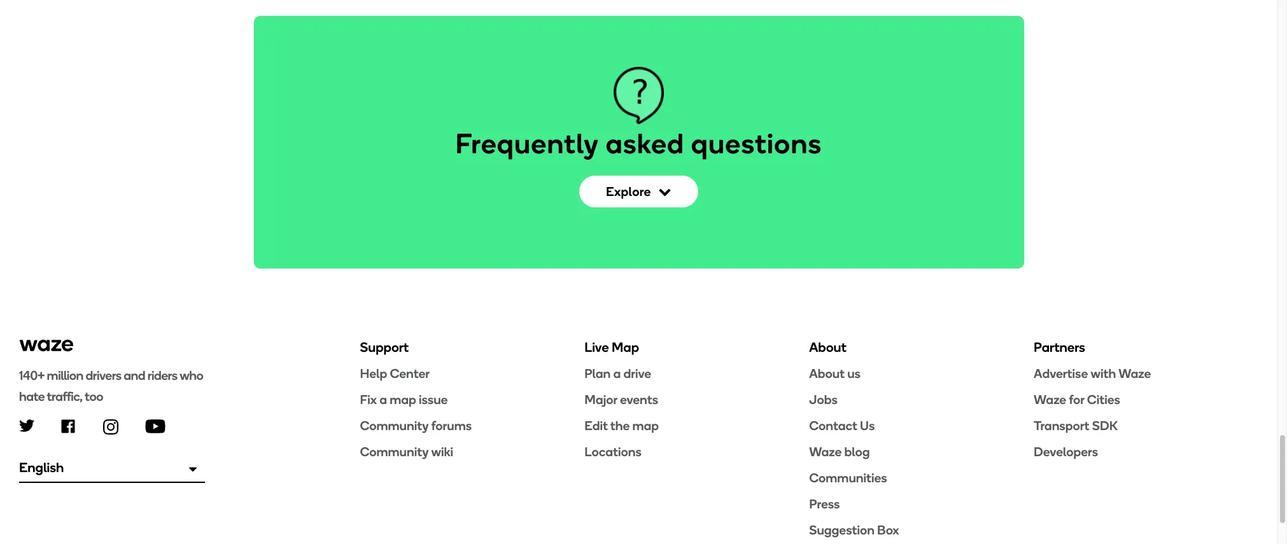 Task type: vqa. For each thing, say whether or not it's contained in the screenshot.
top Waze
yes



Task type: locate. For each thing, give the bounding box(es) containing it.
a for plan
[[614, 366, 621, 382]]

1 vertical spatial waze
[[1034, 393, 1067, 408]]

0 vertical spatial map
[[390, 393, 416, 408]]

questions
[[691, 126, 822, 160]]

waze for cities
[[1034, 393, 1121, 408]]

facebook link
[[61, 420, 75, 434]]

us
[[848, 366, 861, 382]]

instagram image
[[103, 420, 118, 435]]

1 horizontal spatial waze
[[1034, 393, 1067, 408]]

youtube image
[[145, 420, 166, 434]]

major
[[585, 393, 618, 408]]

2 horizontal spatial waze
[[1119, 366, 1152, 382]]

2 about from the top
[[810, 366, 845, 382]]

community inside community forums link
[[360, 419, 429, 434]]

community down fix a map issue
[[360, 419, 429, 434]]

facebook image
[[61, 420, 75, 434]]

for
[[1069, 393, 1085, 408]]

waze blog
[[810, 445, 870, 460]]

jobs link
[[810, 392, 1034, 408]]

asked
[[606, 126, 685, 160]]

about
[[810, 340, 847, 355], [810, 366, 845, 382]]

youtube link
[[145, 420, 166, 434]]

explore
[[606, 184, 651, 199]]

map right the
[[633, 419, 659, 434]]

140+ million drivers and riders who hate traffic, too
[[19, 368, 203, 404]]

{{ data.sidebar.logolink.text }} image
[[19, 339, 74, 353]]

with
[[1091, 366, 1116, 382]]

a for fix
[[380, 393, 387, 408]]

caret down image
[[189, 463, 197, 476]]

transport sdk link
[[1034, 418, 1259, 435]]

1 community from the top
[[360, 419, 429, 434]]

communities
[[810, 471, 888, 486]]

map down "center"
[[390, 393, 416, 408]]

0 vertical spatial waze
[[1119, 366, 1152, 382]]

edit
[[585, 419, 608, 434]]

frequently asked questions
[[456, 126, 822, 160]]

too
[[85, 389, 103, 404]]

events
[[620, 393, 658, 408]]

waze for cities link
[[1034, 392, 1259, 408]]

suggestion
[[810, 523, 875, 538]]

a right fix
[[380, 393, 387, 408]]

chevron down image
[[659, 185, 672, 198]]

0 horizontal spatial waze
[[810, 445, 842, 460]]

0 vertical spatial a
[[614, 366, 621, 382]]

waze down contact
[[810, 445, 842, 460]]

1 vertical spatial a
[[380, 393, 387, 408]]

1 vertical spatial community
[[360, 445, 429, 460]]

us
[[860, 419, 875, 434]]

waze up waze for cities link
[[1119, 366, 1152, 382]]

waze
[[1119, 366, 1152, 382], [1034, 393, 1067, 408], [810, 445, 842, 460]]

about up "about us"
[[810, 340, 847, 355]]

community inside community wiki link
[[360, 445, 429, 460]]

0 vertical spatial community
[[360, 419, 429, 434]]

1 horizontal spatial a
[[614, 366, 621, 382]]

advertise
[[1034, 366, 1088, 382]]

about for about us
[[810, 366, 845, 382]]

1 horizontal spatial map
[[633, 419, 659, 434]]

million
[[47, 368, 83, 383]]

map
[[390, 393, 416, 408], [633, 419, 659, 434]]

1 vertical spatial map
[[633, 419, 659, 434]]

press
[[810, 497, 840, 512]]

0 horizontal spatial a
[[380, 393, 387, 408]]

community
[[360, 419, 429, 434], [360, 445, 429, 460]]

about up jobs
[[810, 366, 845, 382]]

advertise with waze link
[[1034, 366, 1259, 382]]

1 vertical spatial about
[[810, 366, 845, 382]]

2 community from the top
[[360, 445, 429, 460]]

a right plan
[[614, 366, 621, 382]]

live
[[585, 340, 609, 355]]

hate
[[19, 389, 45, 404]]

twitter link
[[19, 420, 34, 432]]

map for a
[[390, 393, 416, 408]]

plan
[[585, 366, 611, 382]]

press link
[[810, 496, 1034, 513]]

0 horizontal spatial map
[[390, 393, 416, 408]]

community down community forums
[[360, 445, 429, 460]]

about us link
[[810, 366, 1034, 382]]

a
[[614, 366, 621, 382], [380, 393, 387, 408]]

jobs
[[810, 393, 838, 408]]

drive
[[624, 366, 652, 382]]

issue
[[419, 393, 448, 408]]

waze left for
[[1034, 393, 1067, 408]]

2 vertical spatial waze
[[810, 445, 842, 460]]

community for community wiki
[[360, 445, 429, 460]]

suggestion box link
[[810, 522, 1034, 539]]

suggestion box
[[810, 523, 900, 538]]

english link
[[19, 454, 205, 483]]

fix
[[360, 393, 377, 408]]

communities link
[[810, 470, 1034, 487]]

help
[[360, 366, 387, 382]]

contact us
[[810, 419, 875, 434]]

community forums link
[[360, 418, 585, 435]]

1 about from the top
[[810, 340, 847, 355]]

0 vertical spatial about
[[810, 340, 847, 355]]

blog
[[845, 445, 870, 460]]



Task type: describe. For each thing, give the bounding box(es) containing it.
center
[[390, 366, 430, 382]]

locations link
[[585, 444, 810, 461]]

frequently
[[456, 126, 599, 160]]

support
[[360, 340, 409, 355]]

major events link
[[585, 392, 810, 408]]

english
[[19, 460, 64, 476]]

community for community forums
[[360, 419, 429, 434]]

developers
[[1034, 445, 1099, 460]]

community wiki link
[[360, 444, 585, 461]]

cities
[[1088, 393, 1121, 408]]

forums
[[431, 419, 472, 434]]

edit the map
[[585, 419, 659, 434]]

the
[[611, 419, 630, 434]]

and
[[124, 368, 145, 383]]

wiki
[[431, 445, 453, 460]]

major events
[[585, 393, 658, 408]]

transport sdk
[[1034, 419, 1118, 434]]

waze blog link
[[810, 444, 1034, 461]]

riders
[[148, 368, 177, 383]]

map
[[612, 340, 639, 355]]

traffic,
[[47, 389, 83, 404]]

help center
[[360, 366, 430, 382]]

140+
[[19, 368, 45, 383]]

contact
[[810, 419, 858, 434]]

twitter image
[[19, 420, 34, 432]]

explore link
[[580, 176, 699, 208]]

partners
[[1034, 340, 1086, 355]]

transport
[[1034, 419, 1090, 434]]

instagram link
[[103, 420, 118, 435]]

fix a map issue link
[[360, 392, 585, 408]]

about us
[[810, 366, 861, 382]]

fix a map issue
[[360, 393, 448, 408]]

developers link
[[1034, 444, 1259, 461]]

waze for waze for cities
[[1034, 393, 1067, 408]]

plan a drive link
[[585, 366, 810, 382]]

box
[[878, 523, 900, 538]]

locations
[[585, 445, 642, 460]]

waze for waze blog
[[810, 445, 842, 460]]

community wiki
[[360, 445, 453, 460]]

drivers
[[86, 368, 121, 383]]

about for about
[[810, 340, 847, 355]]

plan a drive
[[585, 366, 652, 382]]

advertise with waze
[[1034, 366, 1152, 382]]

sdk
[[1093, 419, 1118, 434]]

community forums
[[360, 419, 472, 434]]

live map
[[585, 340, 639, 355]]

contact us link
[[810, 418, 1034, 435]]

help center link
[[360, 366, 585, 382]]

map for the
[[633, 419, 659, 434]]

who
[[180, 368, 203, 383]]

edit the map link
[[585, 418, 810, 435]]



